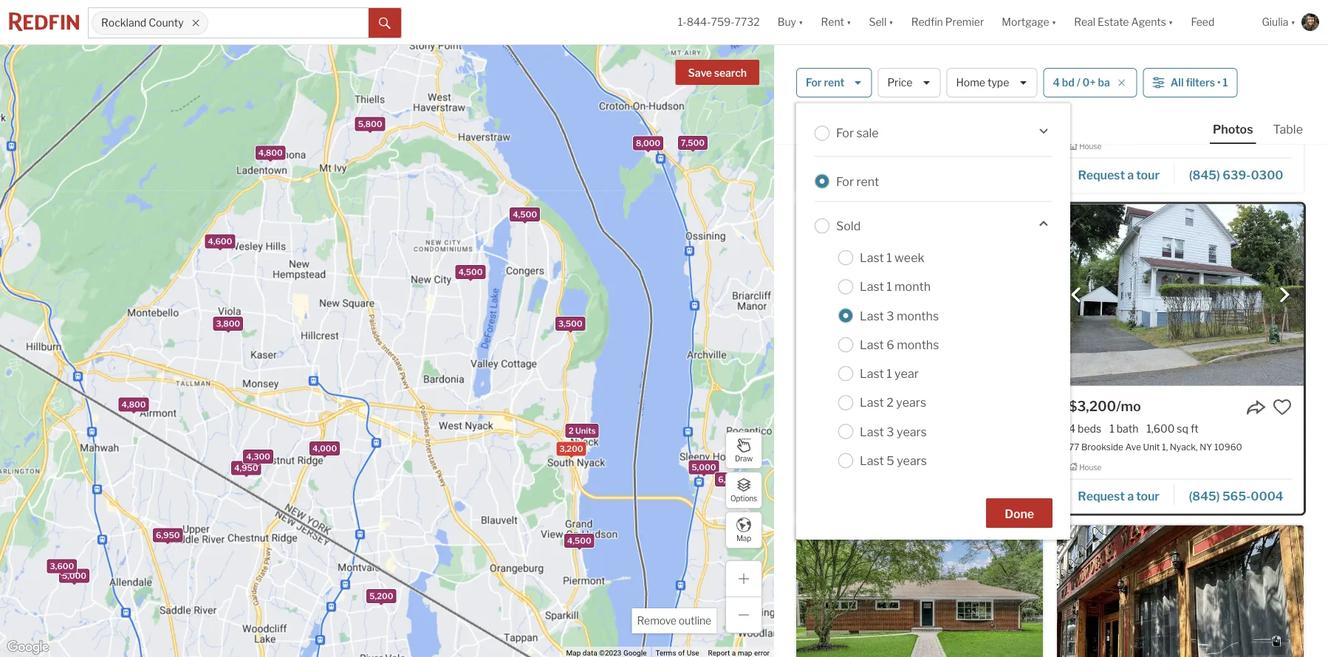 Task type: locate. For each thing, give the bounding box(es) containing it.
2 ▾ from the left
[[847, 16, 852, 28]]

table button
[[1271, 121, 1307, 143]]

3 for years
[[887, 425, 895, 439]]

draw
[[735, 455, 753, 464]]

beds for 2.5 baths
[[817, 423, 841, 436]]

1 vertical spatial rockland
[[797, 59, 869, 79]]

years for last 2 years
[[897, 396, 927, 410]]

years up airmont, on the right of the page
[[897, 425, 927, 439]]

2 baths
[[849, 102, 885, 114]]

sq up 10984
[[1186, 102, 1198, 114]]

1,600
[[1147, 423, 1175, 436]]

7 last from the top
[[860, 425, 884, 439]]

1 vertical spatial •
[[854, 119, 857, 132]]

last left 6
[[860, 338, 884, 352]]

2 horizontal spatial 2
[[887, 396, 894, 410]]

ft for 2,100 sq ft
[[945, 423, 953, 436]]

request a tour down 31 gleason dr, thiells, ny 10984
[[1079, 168, 1160, 183]]

0 horizontal spatial 5,000
[[62, 572, 86, 581]]

▾ for rent ▾
[[847, 16, 852, 28]]

$3,200
[[1069, 399, 1117, 415]]

10960
[[1215, 442, 1243, 453]]

last left year
[[860, 367, 884, 381]]

4 beds up 31
[[1069, 102, 1102, 114]]

1 horizontal spatial dr,
[[1117, 121, 1128, 132]]

tour down thiells,
[[1137, 168, 1160, 183]]

3 up 6
[[887, 309, 895, 323]]

years for last 3 years
[[897, 425, 927, 439]]

0 horizontal spatial rent
[[821, 16, 845, 28]]

months right 6
[[897, 338, 940, 352]]

sq up 'nyack,'
[[1178, 423, 1189, 436]]

request a tour button down ave
[[1069, 484, 1175, 506]]

4 up 8
[[809, 102, 815, 114]]

1 horizontal spatial county
[[873, 59, 929, 79]]

request down for sale
[[818, 168, 865, 183]]

beds up brookside in the bottom of the page
[[1078, 423, 1102, 436]]

sq up 10956
[[921, 102, 932, 114]]

baths up sort on the right top of the page
[[858, 102, 885, 114]]

2 for 2 units
[[569, 426, 574, 436]]

759-
[[711, 16, 735, 28]]

a
[[868, 168, 874, 183], [1128, 168, 1134, 183], [1128, 489, 1134, 504]]

2 down last 1 year
[[887, 396, 894, 410]]

1 vertical spatial 2
[[887, 396, 894, 410]]

1 horizontal spatial •
[[1218, 76, 1221, 89]]

1 horizontal spatial rent
[[857, 174, 880, 189]]

house down cragmere
[[819, 463, 841, 472]]

user photo image
[[1302, 13, 1320, 31]]

None search field
[[208, 8, 369, 38]]

house down brookside in the bottom of the page
[[1080, 463, 1102, 472]]

548-
[[965, 489, 993, 504]]

1 vertical spatial rent
[[857, 174, 880, 189]]

4 for 2.5 baths
[[809, 423, 815, 436]]

0 vertical spatial for rent
[[806, 76, 845, 89]]

last for last 3 years
[[860, 425, 884, 439]]

$4,500 /mo
[[809, 77, 882, 94]]

for rent inside dialog
[[837, 174, 880, 189]]

/mo for $4,500 /mo
[[857, 77, 882, 94]]

0 horizontal spatial 4,800
[[122, 400, 146, 410]]

last 1 year
[[860, 367, 919, 381]]

2 vertical spatial for
[[837, 174, 854, 189]]

1 vertical spatial 4,500
[[459, 268, 483, 277]]

dialog containing for sale
[[797, 103, 1071, 540]]

▾ right sell
[[889, 16, 894, 28]]

dr, down 3 baths
[[1117, 121, 1128, 132]]

for sale
[[837, 126, 879, 140]]

/mo up the 2 baths
[[857, 77, 882, 94]]

tour down sale
[[877, 168, 900, 183]]

0 horizontal spatial rent
[[824, 76, 845, 89]]

5,000
[[692, 463, 716, 473], [62, 572, 86, 581]]

last for last 2 years
[[860, 396, 884, 410]]

months down month
[[897, 309, 939, 323]]

$5,800 /mo
[[1069, 77, 1142, 94]]

1 horizontal spatial rockland
[[797, 59, 869, 79]]

1 dr, from the left
[[841, 121, 852, 132]]

77 brookside ave unit 1, nyack, ny 10960
[[1069, 442, 1243, 453]]

remove
[[637, 615, 677, 628]]

3 down '$5,800 /mo'
[[1110, 102, 1117, 114]]

4,800
[[258, 148, 283, 158], [122, 400, 146, 410]]

0 vertical spatial rockland
[[101, 17, 146, 29]]

1 vertical spatial for rent
[[837, 174, 880, 189]]

(845) inside 'link'
[[1190, 168, 1221, 183]]

buy
[[778, 16, 797, 28]]

last down last 1 week
[[860, 280, 884, 294]]

8,000
[[636, 139, 661, 148]]

1 vertical spatial months
[[897, 338, 940, 352]]

for rent up "sold"
[[837, 174, 880, 189]]

thiells,
[[1130, 121, 1158, 132]]

tour for (845) 565-0004
[[1137, 489, 1160, 504]]

2 vertical spatial 4,500
[[567, 537, 592, 546]]

▾ left user photo
[[1291, 16, 1296, 28]]

beds for 3 baths
[[1078, 102, 1102, 114]]

last up 'rd,'
[[860, 425, 884, 439]]

2,100 sq ft
[[902, 423, 953, 436]]

/mo up bath
[[1117, 399, 1142, 415]]

sell
[[869, 16, 887, 28]]

1 left month
[[887, 280, 893, 294]]

rockland for rockland county
[[101, 17, 146, 29]]

1 left year
[[887, 367, 893, 381]]

sq for 2,100
[[932, 423, 943, 436]]

last up last 1 month
[[860, 251, 884, 265]]

0 horizontal spatial 2
[[569, 426, 574, 436]]

dialog
[[797, 103, 1071, 540]]

4 beds up 47
[[809, 423, 841, 436]]

last for last 1 week
[[860, 251, 884, 265]]

▾ left sell
[[847, 16, 852, 28]]

4,300
[[246, 452, 270, 462]]

a down 31 gleason dr, thiells, ny 10984
[[1128, 168, 1134, 183]]

house down gleason
[[1080, 142, 1102, 151]]

favorite button checkbox
[[1273, 398, 1293, 417]]

8 last from the top
[[860, 454, 884, 468]]

photo of 6 smolley dr, monsey, ny 10952 image
[[797, 526, 1044, 658]]

0300
[[1251, 168, 1284, 183]]

ft up 'nyack,'
[[1191, 423, 1199, 436]]

$3,200 /mo
[[1069, 399, 1142, 415]]

2 left the units
[[569, 426, 574, 436]]

0 vertical spatial •
[[1218, 76, 1221, 89]]

for rent up rentals
[[806, 76, 845, 89]]

feed
[[1192, 16, 1215, 28]]

last down 'rd,'
[[860, 454, 884, 468]]

photo of 31 gleason dr, thiells, ny 10984 image
[[1058, 0, 1304, 65]]

6 last from the top
[[860, 396, 884, 410]]

1 last from the top
[[860, 251, 884, 265]]

last 3 years
[[860, 425, 927, 439]]

3,600
[[50, 562, 74, 572]]

2.5 baths
[[849, 423, 894, 436]]

house for (845) 639-0300
[[1080, 142, 1102, 151]]

/mo up 3 baths
[[1118, 77, 1142, 94]]

/mo
[[857, 77, 882, 94], [1118, 77, 1142, 94], [857, 399, 882, 415], [1117, 399, 1142, 415]]

rent
[[821, 16, 845, 28], [1056, 59, 1093, 79]]

units
[[576, 426, 596, 436]]

last down last 1 month
[[860, 309, 884, 323]]

real estate agents ▾ link
[[1075, 0, 1174, 44]]

beds up cragmere
[[817, 423, 841, 436]]

0 vertical spatial county
[[149, 17, 184, 29]]

6 ▾ from the left
[[1291, 16, 1296, 28]]

1,772 sq ft
[[893, 102, 943, 114]]

3 up 47 cragmere rd, airmont, ny 10901
[[887, 425, 895, 439]]

buy ▾ button
[[769, 0, 813, 44]]

1 vertical spatial 3
[[887, 309, 895, 323]]

5,000 left draw
[[692, 463, 716, 473]]

0 vertical spatial 2
[[849, 102, 855, 114]]

2 vertical spatial years
[[897, 454, 927, 468]]

months for last 3 months
[[897, 309, 939, 323]]

7,500
[[681, 138, 705, 148]]

/mo up 2.5 baths
[[857, 399, 882, 415]]

done
[[1005, 507, 1035, 521]]

1
[[1223, 76, 1229, 89], [887, 251, 893, 265], [887, 280, 893, 294], [887, 367, 893, 381], [1110, 423, 1115, 436]]

real estate agents ▾ button
[[1066, 0, 1183, 44]]

save
[[688, 67, 712, 79]]

rockland left 'remove rockland county' icon
[[101, 17, 146, 29]]

tour down unit
[[1137, 489, 1160, 504]]

2 inside map region
[[569, 426, 574, 436]]

10984
[[1175, 121, 1203, 132]]

1 vertical spatial years
[[897, 425, 927, 439]]

request a tour for (845) 565-0004
[[1078, 489, 1160, 504]]

1 left week
[[887, 251, 893, 265]]

county up 1,772
[[873, 59, 929, 79]]

▾ right agents
[[1169, 16, 1174, 28]]

4,950
[[234, 464, 258, 473]]

(845) left 639-
[[1190, 168, 1221, 183]]

baths up 47 cragmere rd, airmont, ny 10901
[[867, 423, 894, 436]]

rent inside dropdown button
[[821, 16, 845, 28]]

0 horizontal spatial rockland
[[101, 17, 146, 29]]

4 up 47
[[809, 423, 815, 436]]

beds up gleason
[[1078, 102, 1102, 114]]

4 up 31
[[1069, 102, 1076, 114]]

rent up rentals
[[824, 76, 845, 89]]

map region
[[0, 2, 778, 658]]

0 vertical spatial for
[[806, 76, 822, 89]]

beds
[[817, 102, 841, 114], [1078, 102, 1102, 114], [817, 423, 841, 436], [1078, 423, 1102, 436]]

beds up rentals
[[817, 102, 841, 114]]

tour for (845) 639-0300
[[1137, 168, 1160, 183]]

rent down sale
[[857, 174, 880, 189]]

rockland down rent ▾ dropdown button
[[797, 59, 869, 79]]

sale
[[857, 126, 879, 140]]

0 horizontal spatial county
[[149, 17, 184, 29]]

feed button
[[1183, 0, 1254, 44]]

photos
[[1213, 122, 1254, 136]]

▾ right buy
[[799, 16, 804, 28]]

0 vertical spatial years
[[897, 396, 927, 410]]

0 vertical spatial rent
[[821, 16, 845, 28]]

mortgage ▾ button
[[1002, 0, 1057, 44]]

4 left bd
[[1053, 76, 1060, 89]]

0 vertical spatial 5,000
[[692, 463, 716, 473]]

/mo for $3,200 /mo
[[1117, 399, 1142, 415]]

request
[[818, 168, 865, 183], [1079, 168, 1126, 183], [1078, 489, 1125, 504]]

1 ▾ from the left
[[799, 16, 804, 28]]

ft up 10901
[[945, 423, 953, 436]]

ft up 10956
[[935, 102, 943, 114]]

photos button
[[1211, 121, 1271, 144]]

4 beds up rentals
[[809, 102, 841, 114]]

baths up 31 gleason dr, thiells, ny 10984
[[1119, 102, 1146, 114]]

tour
[[877, 168, 900, 183], [1137, 168, 1160, 183], [1137, 489, 1160, 504]]

▾
[[799, 16, 804, 28], [847, 16, 852, 28], [889, 16, 894, 28], [1052, 16, 1057, 28], [1169, 16, 1174, 28], [1291, 16, 1296, 28]]

3 ▾ from the left
[[889, 16, 894, 28]]

1 horizontal spatial 4,500
[[513, 210, 537, 220]]

last for last 1 month
[[860, 280, 884, 294]]

1942
[[993, 489, 1022, 504]]

real estate agents ▾
[[1075, 16, 1174, 28]]

4 for 3 baths
[[1069, 102, 1076, 114]]

2 horizontal spatial 4,500
[[567, 537, 592, 546]]

request down brookside in the bottom of the page
[[1078, 489, 1125, 504]]

county for rockland county
[[149, 17, 184, 29]]

▾ right mortgage
[[1052, 16, 1057, 28]]

real
[[1075, 16, 1096, 28]]

request a tour button
[[809, 163, 916, 185], [1069, 163, 1175, 185], [1069, 484, 1175, 506]]

last for last 3 months
[[860, 309, 884, 323]]

1 horizontal spatial rent
[[1056, 59, 1093, 79]]

table
[[1274, 122, 1304, 136]]

4 ▾ from the left
[[1052, 16, 1057, 28]]

4 up 77 at the bottom right of the page
[[1069, 423, 1076, 436]]

request a tour
[[818, 168, 900, 183], [1079, 168, 1160, 183], [1078, 489, 1160, 504]]

0 horizontal spatial •
[[854, 119, 857, 132]]

week
[[895, 251, 925, 265]]

google image
[[4, 639, 52, 658]]

last up 2.5 baths
[[860, 396, 884, 410]]

ave
[[1126, 442, 1142, 453]]

last for last 5 years
[[860, 454, 884, 468]]

sq up 10901
[[932, 423, 943, 436]]

1 vertical spatial county
[[873, 59, 929, 79]]

sq for 1,600
[[1178, 423, 1189, 436]]

request a tour button down 31 gleason dr, thiells, ny 10984
[[1069, 163, 1175, 185]]

3 last from the top
[[860, 309, 884, 323]]

years down airmont, on the right of the page
[[897, 454, 927, 468]]

2 dr, from the left
[[1117, 121, 1128, 132]]

2 vertical spatial 3
[[887, 425, 895, 439]]

request a tour button for (845) 565-0004
[[1069, 484, 1175, 506]]

save search button
[[676, 60, 760, 85]]

0 vertical spatial rent
[[824, 76, 845, 89]]

1 horizontal spatial 5,000
[[692, 463, 716, 473]]

2 up rentals • sort
[[849, 102, 855, 114]]

(845) left 565- on the right of page
[[1189, 489, 1221, 504]]

1 right filters
[[1223, 76, 1229, 89]]

1 horizontal spatial 2
[[849, 102, 855, 114]]

2 vertical spatial 2
[[569, 426, 574, 436]]

ft for 2,008 sq ft
[[1200, 102, 1208, 114]]

ft
[[935, 102, 943, 114], [1200, 102, 1208, 114], [945, 423, 953, 436], [1191, 423, 1199, 436]]

5 last from the top
[[860, 367, 884, 381]]

1,600 sq ft
[[1147, 423, 1199, 436]]

a down ave
[[1128, 489, 1134, 504]]

(845) for $4,800 /mo
[[931, 489, 962, 504]]

5,000 down 3,600
[[62, 572, 86, 581]]

years up 2,100
[[897, 396, 927, 410]]

2 last from the top
[[860, 280, 884, 294]]

city,
[[875, 121, 892, 132]]

estate
[[1098, 16, 1130, 28]]

ft up 10984
[[1200, 102, 1208, 114]]

last 3 months
[[860, 309, 939, 323]]

sq for 2,008
[[1186, 102, 1198, 114]]

for inside button
[[806, 76, 822, 89]]

6,950
[[156, 531, 180, 541]]

4 last from the top
[[860, 338, 884, 352]]

request a tour down ave
[[1078, 489, 1160, 504]]

baths
[[858, 102, 885, 114], [1119, 102, 1146, 114], [867, 423, 894, 436]]

4 bd / 0+ ba button
[[1044, 68, 1138, 98]]

47 cragmere rd, airmont, ny 10901
[[809, 442, 959, 453]]

0 horizontal spatial dr,
[[841, 121, 852, 132]]

rent
[[824, 76, 845, 89], [857, 174, 880, 189]]

county left 'remove rockland county' icon
[[149, 17, 184, 29]]

1 vertical spatial for
[[837, 126, 854, 140]]

1 vertical spatial rent
[[1056, 59, 1093, 79]]

4,600
[[208, 237, 232, 247]]

request a tour for (845) 639-0300
[[1079, 168, 1160, 183]]

mortgage ▾
[[1002, 16, 1057, 28]]

beds for 1 bath
[[1078, 423, 1102, 436]]

(845) 639-0300 link
[[1175, 161, 1293, 187]]

▾ for giulia ▾
[[1291, 16, 1296, 28]]

4 for 2 baths
[[809, 102, 815, 114]]

5 ▾ from the left
[[1169, 16, 1174, 28]]

2,008
[[1154, 102, 1184, 114]]

(845) left '548-'
[[931, 489, 962, 504]]

dr, left "new"
[[841, 121, 852, 132]]

year
[[895, 367, 919, 381]]

gleason
[[1081, 121, 1115, 132]]

1 horizontal spatial 4,800
[[258, 148, 283, 158]]

0 vertical spatial months
[[897, 309, 939, 323]]

•
[[1218, 76, 1221, 89], [854, 119, 857, 132]]

3,800
[[216, 319, 240, 329]]

request down gleason
[[1079, 168, 1126, 183]]

4 beds up 77 at the bottom right of the page
[[1069, 423, 1102, 436]]

outline
[[679, 615, 712, 628]]

sell ▾ button
[[869, 0, 894, 44]]



Task type: vqa. For each thing, say whether or not it's contained in the screenshot.
4,600 on the top left of page
yes



Task type: describe. For each thing, give the bounding box(es) containing it.
ft for 1,600 sq ft
[[1191, 423, 1199, 436]]

/mo for $5,800 /mo
[[1118, 77, 1142, 94]]

rent ▾
[[821, 16, 852, 28]]

dr, for new
[[841, 121, 852, 132]]

(845) 565-0004
[[1189, 489, 1284, 504]]

2 inside dialog
[[887, 396, 894, 410]]

1 vertical spatial 5,000
[[62, 572, 86, 581]]

rentals
[[812, 119, 847, 131]]

▾ for mortgage ▾
[[1052, 16, 1057, 28]]

ba
[[1098, 76, 1111, 89]]

photo of 8 scott dr, new city, ny 10956 image
[[797, 0, 1044, 65]]

options
[[731, 495, 758, 503]]

baths for $5,800 /mo
[[1119, 102, 1146, 114]]

5
[[887, 454, 895, 468]]

map button
[[726, 512, 763, 549]]

(845) for $5,800 /mo
[[1190, 168, 1221, 183]]

airmont,
[[880, 442, 916, 453]]

options button
[[726, 472, 763, 509]]

2,100
[[902, 423, 929, 436]]

nyack,
[[1170, 442, 1198, 453]]

all filters • 1
[[1171, 76, 1229, 89]]

▾ for sell ▾
[[889, 16, 894, 28]]

4 for 1 bath
[[1069, 423, 1076, 436]]

last 6 months
[[860, 338, 940, 352]]

request for (845) 639-0300
[[1079, 168, 1126, 183]]

4 beds for 2.5 baths
[[809, 423, 841, 436]]

/mo for $4,800 /mo
[[857, 399, 882, 415]]

0+
[[1083, 76, 1096, 89]]

7732
[[735, 16, 760, 28]]

filters
[[1186, 76, 1216, 89]]

31
[[1069, 121, 1079, 132]]

giulia ▾
[[1263, 16, 1296, 28]]

1 for year
[[887, 367, 893, 381]]

giulia
[[1263, 16, 1289, 28]]

dr, for thiells,
[[1117, 121, 1128, 132]]

3 baths
[[1110, 102, 1146, 114]]

bath
[[1117, 423, 1139, 436]]

ny right "city,"
[[894, 121, 907, 132]]

home
[[957, 76, 986, 89]]

4 beds for 2 baths
[[809, 102, 841, 114]]

last for last 6 months
[[860, 338, 884, 352]]

favorite button image
[[1273, 398, 1293, 417]]

request a tour down for sale
[[818, 168, 900, 183]]

house for (845) 565-0004
[[1080, 463, 1102, 472]]

ft for 1,772 sq ft
[[935, 102, 943, 114]]

rent ▾ button
[[813, 0, 861, 44]]

unit
[[1144, 442, 1161, 453]]

sell ▾ button
[[861, 0, 903, 44]]

for rent inside button
[[806, 76, 845, 89]]

last 5 years
[[860, 454, 927, 468]]

2,008 sq ft
[[1154, 102, 1208, 114]]

0 horizontal spatial 4,500
[[459, 268, 483, 277]]

baths for $4,800 /mo
[[867, 423, 894, 436]]

0 vertical spatial 4,800
[[258, 148, 283, 158]]

beds for 2 baths
[[817, 102, 841, 114]]

2 for 2 baths
[[849, 102, 855, 114]]

search
[[714, 67, 747, 79]]

$4,800
[[809, 399, 857, 415]]

submit search image
[[379, 18, 391, 29]]

(845) 565-0004 link
[[1175, 483, 1293, 508]]

county for rockland county apartments for rent
[[873, 59, 929, 79]]

5,800
[[358, 119, 383, 129]]

1,772
[[893, 102, 919, 114]]

remove outline button
[[632, 609, 717, 634]]

favorite button image
[[1012, 77, 1032, 96]]

request for (845) 565-0004
[[1078, 489, 1125, 504]]

last 2 years
[[860, 396, 927, 410]]

a for (845) 639-0300
[[1128, 168, 1134, 183]]

sq for 1,772
[[921, 102, 932, 114]]

draw button
[[726, 432, 763, 469]]

remove outline
[[637, 615, 712, 628]]

47
[[809, 442, 820, 453]]

2 units
[[569, 426, 596, 436]]

ny down the 2,100 sq ft
[[918, 442, 931, 453]]

• inside button
[[1218, 76, 1221, 89]]

4 beds for 1 bath
[[1069, 423, 1102, 436]]

2.5
[[849, 423, 864, 436]]

639-
[[1223, 168, 1251, 183]]

77
[[1069, 442, 1080, 453]]

$4,800 /mo
[[809, 399, 882, 415]]

ny right 'nyack,'
[[1200, 442, 1213, 453]]

a down sale
[[868, 168, 874, 183]]

buy ▾
[[778, 16, 804, 28]]

▾ for buy ▾
[[799, 16, 804, 28]]

1 inside button
[[1223, 76, 1229, 89]]

for rent button
[[797, 68, 872, 98]]

6
[[887, 338, 895, 352]]

1 for month
[[887, 280, 893, 294]]

8 scott dr, new city, ny 10956
[[809, 121, 937, 132]]

photo of 47 cragmere rd, airmont, ny 10901 image
[[797, 204, 1044, 386]]

request a tour button for (845) 639-0300
[[1069, 163, 1175, 185]]

8
[[809, 121, 814, 132]]

buy ▾ button
[[778, 0, 804, 44]]

1 left bath
[[1110, 423, 1115, 436]]

4,000
[[313, 444, 337, 454]]

mortgage ▾ button
[[993, 0, 1066, 44]]

mortgage
[[1002, 16, 1050, 28]]

rockland county
[[101, 17, 184, 29]]

photo of 92 main st unit a, nyack, ny 10960 image
[[1058, 526, 1304, 658]]

1,
[[1163, 442, 1169, 453]]

favorite button checkbox
[[1012, 77, 1032, 96]]

10901
[[932, 442, 959, 453]]

3 for months
[[887, 309, 895, 323]]

done button
[[987, 499, 1053, 528]]

1 vertical spatial 4,800
[[122, 400, 146, 410]]

(845) 548-1942
[[931, 489, 1022, 504]]

last for last 1 year
[[860, 367, 884, 381]]

4 inside 4 bd / 0+ ba button
[[1053, 76, 1060, 89]]

premier
[[946, 16, 985, 28]]

4 bd / 0+ ba
[[1053, 76, 1111, 89]]

save search
[[688, 67, 747, 79]]

new
[[854, 121, 873, 132]]

for
[[1030, 59, 1052, 79]]

previous button image
[[1069, 288, 1084, 303]]

rent ▾ button
[[821, 0, 852, 44]]

request a tour button down for sale
[[809, 163, 916, 185]]

$5,800
[[1069, 77, 1118, 94]]

a for (845) 565-0004
[[1128, 489, 1134, 504]]

4 beds for 3 baths
[[1069, 102, 1102, 114]]

months for last 6 months
[[897, 338, 940, 352]]

home type
[[957, 76, 1010, 89]]

0 vertical spatial 4,500
[[513, 210, 537, 220]]

remove 4 bd / 0+ ba image
[[1118, 78, 1127, 87]]

next button image
[[1278, 288, 1293, 303]]

1-844-759-7732
[[678, 16, 760, 28]]

photo of 77 brookside ave unit 1, nyack, ny 10960 image
[[1058, 204, 1304, 386]]

rockland for rockland county apartments for rent
[[797, 59, 869, 79]]

(845) 548-1942 link
[[916, 483, 1032, 508]]

price button
[[878, 68, 941, 98]]

• inside rentals • sort
[[854, 119, 857, 132]]

years for last 5 years
[[897, 454, 927, 468]]

rent inside button
[[824, 76, 845, 89]]

1 bath
[[1110, 423, 1139, 436]]

ny down 2,008
[[1160, 121, 1173, 132]]

price
[[888, 76, 913, 89]]

1-844-759-7732 link
[[678, 16, 760, 28]]

rockland county apartments for rent
[[797, 59, 1093, 79]]

0 vertical spatial 3
[[1110, 102, 1117, 114]]

3,500
[[559, 319, 583, 329]]

rentals • sort
[[812, 119, 886, 132]]

scott
[[816, 121, 839, 132]]

home type button
[[947, 68, 1038, 98]]

remove rockland county image
[[191, 18, 200, 27]]

cragmere
[[821, 442, 863, 453]]

redfin premier button
[[903, 0, 993, 44]]

5,200
[[370, 592, 393, 602]]

3,200
[[560, 445, 583, 454]]

1 for week
[[887, 251, 893, 265]]



